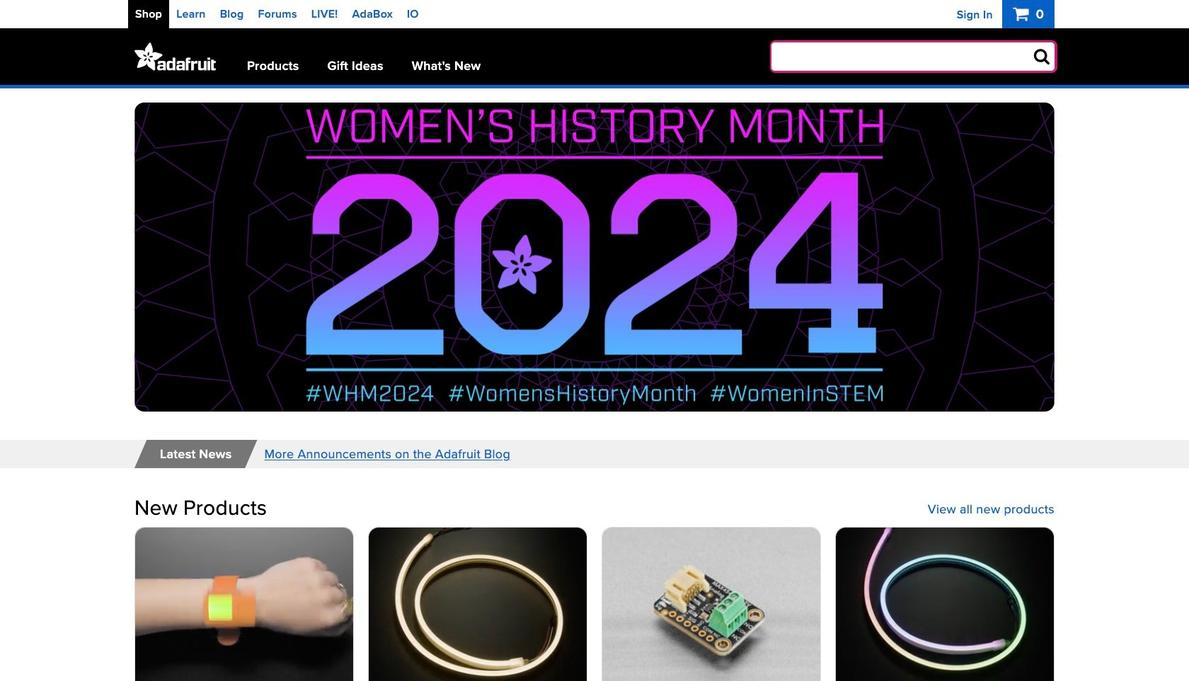 Task type: locate. For each thing, give the bounding box(es) containing it.
None text field
[[772, 42, 1055, 71]]

video of an led strip lighting up warm white leds and rainbow leds. image
[[369, 528, 587, 682]]

adafruit logo image
[[135, 42, 216, 71]]

video of an led strip lighting up cool white leds and rainbow leds. image
[[836, 528, 1054, 682]]

main content
[[0, 89, 1190, 682]]

video of a white hand with an electronic watch kit. they shake their wrist, causing the display to change its dice animation. image
[[135, 528, 353, 682]]

search image
[[1034, 47, 1050, 64]]

angled shot of rectangular analog spdt switch breakout board. image
[[603, 528, 821, 682], [603, 528, 821, 682]]

None search field
[[748, 42, 1055, 71]]

womens history month 2024. purple and blue text on a spinning patterned background. hashtags whm2024, womens history month, women in stem. image
[[135, 103, 1055, 412], [135, 103, 1055, 412]]



Task type: vqa. For each thing, say whether or not it's contained in the screenshot.
the angled shot of large raspberry pi compute module 4 i/o board. image
no



Task type: describe. For each thing, give the bounding box(es) containing it.
new products element
[[135, 497, 1055, 682]]

shopping cart image
[[1014, 5, 1033, 22]]



